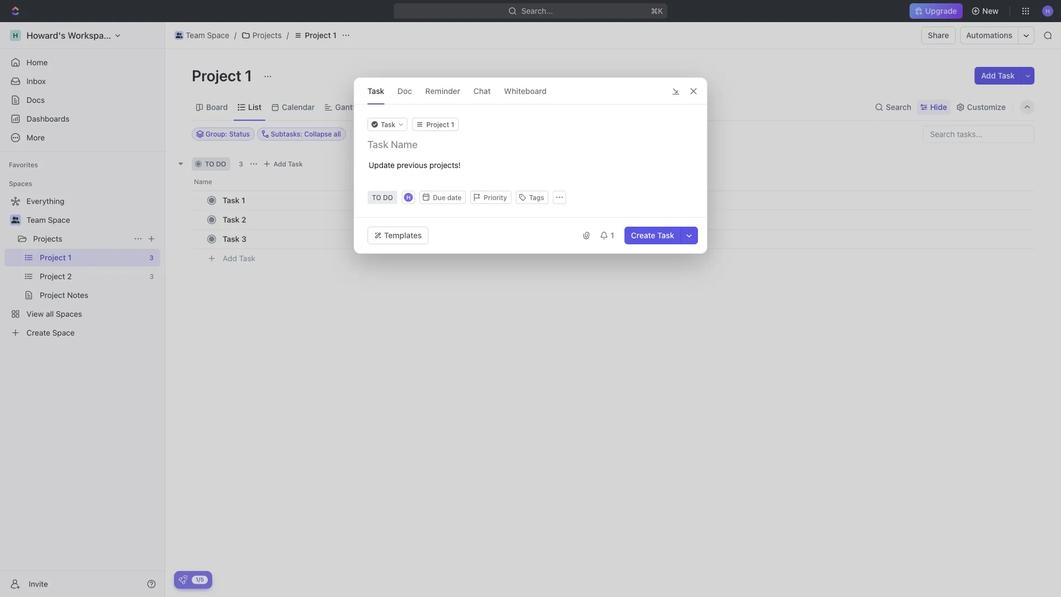 Task type: describe. For each thing, give the bounding box(es) containing it.
task down "‎task 2"
[[223, 234, 240, 244]]

reminder button
[[426, 78, 461, 104]]

2 / from the left
[[287, 31, 289, 40]]

to do inside to do dropdown button
[[372, 194, 393, 201]]

list link
[[246, 100, 262, 115]]

priority
[[484, 194, 507, 201]]

chat button
[[474, 78, 491, 104]]

due date
[[433, 194, 462, 201]]

automations
[[967, 31, 1013, 40]]

customize
[[968, 103, 1007, 112]]

0 vertical spatial to do
[[205, 160, 226, 168]]

0 vertical spatial space
[[207, 31, 229, 40]]

docs link
[[4, 91, 160, 109]]

1 vertical spatial project
[[192, 66, 242, 84]]

1 horizontal spatial team
[[186, 31, 205, 40]]

calendar
[[282, 103, 315, 112]]

⌘k
[[651, 6, 663, 15]]

invite
[[29, 580, 48, 589]]

1 vertical spatial add task button
[[260, 157, 307, 171]]

2 horizontal spatial add
[[982, 71, 997, 80]]

projects link inside "tree"
[[33, 230, 129, 248]]

tags button
[[516, 191, 549, 204]]

home link
[[4, 54, 160, 71]]

task inside dropdown button
[[381, 121, 396, 128]]

1 horizontal spatial add task
[[274, 160, 303, 168]]

search button
[[872, 100, 915, 115]]

customize button
[[953, 100, 1010, 115]]

1 inside button
[[611, 231, 615, 240]]

favorites
[[9, 161, 38, 169]]

‎task for ‎task 2
[[223, 215, 240, 224]]

list
[[248, 103, 262, 112]]

share button
[[922, 27, 956, 44]]

project 1 inside project 1 link
[[305, 31, 337, 40]]

2 vertical spatial add task button
[[218, 252, 260, 265]]

1/5
[[196, 577, 204, 583]]

do inside dropdown button
[[383, 194, 393, 201]]

project 1 link
[[291, 29, 340, 42]]

0 vertical spatial add task button
[[975, 67, 1022, 85]]

upgrade link
[[911, 3, 963, 19]]

1 button
[[596, 227, 620, 244]]

task up ‎task 1 link
[[288, 160, 303, 168]]

docs
[[27, 95, 45, 105]]

gantt link
[[333, 100, 356, 115]]

due
[[433, 194, 446, 201]]

favorites button
[[4, 158, 42, 171]]

inbox
[[27, 77, 46, 86]]

task up table link
[[368, 86, 385, 95]]

0 vertical spatial do
[[216, 160, 226, 168]]

sidebar navigation
[[0, 22, 165, 597]]

date
[[448, 194, 462, 201]]

task button
[[368, 78, 385, 104]]

whiteboard button
[[504, 78, 547, 104]]

task inside button
[[658, 231, 675, 240]]

create task
[[631, 231, 675, 240]]

tree inside sidebar navigation
[[4, 192, 160, 342]]

dashboards link
[[4, 110, 160, 128]]

to do button
[[368, 191, 398, 204]]

1 horizontal spatial projects
[[253, 31, 282, 40]]

Search tasks... text field
[[924, 126, 1035, 142]]

templates
[[384, 231, 422, 240]]

chat
[[474, 86, 491, 95]]

‎task 2
[[223, 215, 246, 224]]

space inside "tree"
[[48, 215, 70, 225]]

‎task 1
[[223, 196, 245, 205]]

2
[[242, 215, 246, 224]]

onboarding checklist button image
[[179, 576, 187, 585]]

reminder
[[426, 86, 461, 95]]

‎task for ‎task 1
[[223, 196, 240, 205]]

2 horizontal spatial add task
[[982, 71, 1015, 80]]

2 vertical spatial add task
[[223, 254, 256, 263]]



Task type: locate. For each thing, give the bounding box(es) containing it.
home
[[27, 58, 48, 67]]

whiteboard
[[504, 86, 547, 95]]

search...
[[522, 6, 553, 15]]

3 up ‎task 1
[[239, 160, 243, 168]]

0 vertical spatial project 1
[[305, 31, 337, 40]]

to
[[205, 160, 214, 168], [372, 194, 381, 201]]

1 horizontal spatial team space link
[[172, 29, 232, 42]]

team space inside "tree"
[[27, 215, 70, 225]]

1
[[333, 31, 337, 40], [245, 66, 252, 84], [242, 196, 245, 205], [611, 231, 615, 240]]

0 vertical spatial 3
[[239, 160, 243, 168]]

1 vertical spatial projects
[[33, 234, 62, 243]]

1 vertical spatial ‎task
[[223, 215, 240, 224]]

1 horizontal spatial do
[[383, 194, 393, 201]]

0 vertical spatial ‎task
[[223, 196, 240, 205]]

2 ‎task from the top
[[223, 215, 240, 224]]

1 horizontal spatial add
[[274, 160, 286, 168]]

tree
[[4, 192, 160, 342]]

create
[[631, 231, 656, 240]]

1 horizontal spatial team space
[[186, 31, 229, 40]]

hide
[[931, 103, 948, 112]]

0 horizontal spatial project
[[192, 66, 242, 84]]

0 horizontal spatial team space
[[27, 215, 70, 225]]

task up the customize
[[999, 71, 1015, 80]]

add task down task 3
[[223, 254, 256, 263]]

to do left "h"
[[372, 194, 393, 201]]

projects inside "tree"
[[33, 234, 62, 243]]

add task button up ‎task 1 link
[[260, 157, 307, 171]]

add up ‎task 1 link
[[274, 160, 286, 168]]

do
[[216, 160, 226, 168], [383, 194, 393, 201]]

1 vertical spatial project 1
[[192, 66, 256, 84]]

0 vertical spatial team space
[[186, 31, 229, 40]]

add task button up the customize
[[975, 67, 1022, 85]]

due date button
[[420, 191, 466, 204]]

update previous projects!
[[369, 161, 461, 170]]

tags
[[530, 194, 545, 201]]

1 vertical spatial team
[[27, 215, 46, 225]]

templates button
[[368, 227, 429, 244]]

3
[[239, 160, 243, 168], [242, 234, 247, 244]]

task 3
[[223, 234, 247, 244]]

0 horizontal spatial space
[[48, 215, 70, 225]]

1 vertical spatial team space link
[[27, 211, 158, 229]]

‎task left 2
[[223, 215, 240, 224]]

dashboards
[[27, 114, 69, 123]]

task down table
[[381, 121, 396, 128]]

share
[[929, 31, 950, 40]]

1 vertical spatial add task
[[274, 160, 303, 168]]

to do up ‎task 1
[[205, 160, 226, 168]]

priority button
[[471, 191, 512, 204]]

0 horizontal spatial to do
[[205, 160, 226, 168]]

h
[[407, 194, 411, 200]]

do left "h"
[[383, 194, 393, 201]]

to do
[[205, 160, 226, 168], [372, 194, 393, 201]]

upgrade
[[926, 6, 958, 15]]

projects!
[[430, 161, 461, 170]]

space
[[207, 31, 229, 40], [48, 215, 70, 225]]

automations button
[[961, 27, 1019, 44]]

1 horizontal spatial to do
[[372, 194, 393, 201]]

1 horizontal spatial space
[[207, 31, 229, 40]]

doc button
[[398, 78, 412, 104]]

3 down 2
[[242, 234, 247, 244]]

2 vertical spatial add
[[223, 254, 237, 263]]

tree containing team space
[[4, 192, 160, 342]]

inbox link
[[4, 72, 160, 90]]

to inside dropdown button
[[372, 194, 381, 201]]

0 horizontal spatial do
[[216, 160, 226, 168]]

tags button
[[516, 191, 549, 204]]

0 horizontal spatial team
[[27, 215, 46, 225]]

calendar link
[[280, 100, 315, 115]]

0 vertical spatial projects
[[253, 31, 282, 40]]

1 horizontal spatial user group image
[[176, 33, 183, 38]]

1 button
[[596, 227, 620, 244]]

1 vertical spatial to
[[372, 194, 381, 201]]

add
[[982, 71, 997, 80], [274, 160, 286, 168], [223, 254, 237, 263]]

add task up ‎task 1 link
[[274, 160, 303, 168]]

‎task inside ‎task 1 link
[[223, 196, 240, 205]]

h button
[[403, 192, 414, 203]]

1 vertical spatial 3
[[242, 234, 247, 244]]

add task button
[[975, 67, 1022, 85], [260, 157, 307, 171], [218, 252, 260, 265]]

user group image inside "tree"
[[11, 217, 20, 223]]

user group image
[[176, 33, 183, 38], [11, 217, 20, 223]]

1 horizontal spatial project 1
[[305, 31, 337, 40]]

0 horizontal spatial /
[[234, 31, 237, 40]]

table
[[376, 103, 396, 112]]

board
[[206, 103, 228, 112]]

1 horizontal spatial project
[[305, 31, 331, 40]]

project
[[305, 31, 331, 40], [192, 66, 242, 84]]

previous
[[397, 161, 428, 170]]

task right create
[[658, 231, 675, 240]]

Task Name text field
[[368, 138, 696, 151]]

0 horizontal spatial to
[[205, 160, 214, 168]]

0 horizontal spatial projects
[[33, 234, 62, 243]]

search
[[887, 103, 912, 112]]

task 3 link
[[220, 231, 383, 247]]

projects
[[253, 31, 282, 40], [33, 234, 62, 243]]

team
[[186, 31, 205, 40], [27, 215, 46, 225]]

1 vertical spatial team space
[[27, 215, 70, 225]]

0 horizontal spatial project 1
[[192, 66, 256, 84]]

team space link
[[172, 29, 232, 42], [27, 211, 158, 229]]

0 horizontal spatial user group image
[[11, 217, 20, 223]]

create task button
[[625, 227, 681, 244]]

task down task 3
[[239, 254, 256, 263]]

add task button down task 3
[[218, 252, 260, 265]]

0 vertical spatial add
[[982, 71, 997, 80]]

1 vertical spatial do
[[383, 194, 393, 201]]

1 vertical spatial to do
[[372, 194, 393, 201]]

priority button
[[471, 191, 512, 204]]

onboarding checklist button element
[[179, 576, 187, 585]]

add task
[[982, 71, 1015, 80], [274, 160, 303, 168], [223, 254, 256, 263]]

0 vertical spatial add task
[[982, 71, 1015, 80]]

doc
[[398, 86, 412, 95]]

0 vertical spatial projects link
[[239, 29, 285, 42]]

1 / from the left
[[234, 31, 237, 40]]

0 horizontal spatial projects link
[[33, 230, 129, 248]]

table link
[[374, 100, 396, 115]]

1 vertical spatial add
[[274, 160, 286, 168]]

0 horizontal spatial add
[[223, 254, 237, 263]]

1 vertical spatial projects link
[[33, 230, 129, 248]]

‎task up "‎task 2"
[[223, 196, 240, 205]]

0 vertical spatial team space link
[[172, 29, 232, 42]]

‎task
[[223, 196, 240, 205], [223, 215, 240, 224]]

do up ‎task 1
[[216, 160, 226, 168]]

0 horizontal spatial team space link
[[27, 211, 158, 229]]

‎task 2 link
[[220, 212, 383, 228]]

new
[[983, 6, 999, 15]]

add down task 3
[[223, 254, 237, 263]]

add task up the customize
[[982, 71, 1015, 80]]

1 horizontal spatial /
[[287, 31, 289, 40]]

board link
[[204, 100, 228, 115]]

0 vertical spatial to
[[205, 160, 214, 168]]

update
[[369, 161, 395, 170]]

dialog containing task
[[354, 77, 708, 254]]

dialog
[[354, 77, 708, 254]]

new button
[[968, 2, 1006, 20]]

1 ‎task from the top
[[223, 196, 240, 205]]

1 vertical spatial user group image
[[11, 217, 20, 223]]

‎task inside ‎task 2 link
[[223, 215, 240, 224]]

gantt
[[336, 103, 356, 112]]

1 horizontal spatial to
[[372, 194, 381, 201]]

team inside "tree"
[[27, 215, 46, 225]]

0 vertical spatial user group image
[[176, 33, 183, 38]]

task
[[999, 71, 1015, 80], [368, 86, 385, 95], [381, 121, 396, 128], [288, 160, 303, 168], [658, 231, 675, 240], [223, 234, 240, 244], [239, 254, 256, 263]]

0 horizontal spatial add task
[[223, 254, 256, 263]]

project 1
[[305, 31, 337, 40], [192, 66, 256, 84]]

projects link
[[239, 29, 285, 42], [33, 230, 129, 248]]

hide button
[[918, 100, 951, 115]]

add up the customize
[[982, 71, 997, 80]]

0 vertical spatial project
[[305, 31, 331, 40]]

task button
[[368, 118, 408, 131]]

/
[[234, 31, 237, 40], [287, 31, 289, 40]]

‎task 1 link
[[220, 192, 383, 208]]

spaces
[[9, 180, 32, 187]]

1 horizontal spatial projects link
[[239, 29, 285, 42]]

team space
[[186, 31, 229, 40], [27, 215, 70, 225]]

1 vertical spatial space
[[48, 215, 70, 225]]

0 vertical spatial team
[[186, 31, 205, 40]]



Task type: vqa. For each thing, say whether or not it's contained in the screenshot.
Chat
yes



